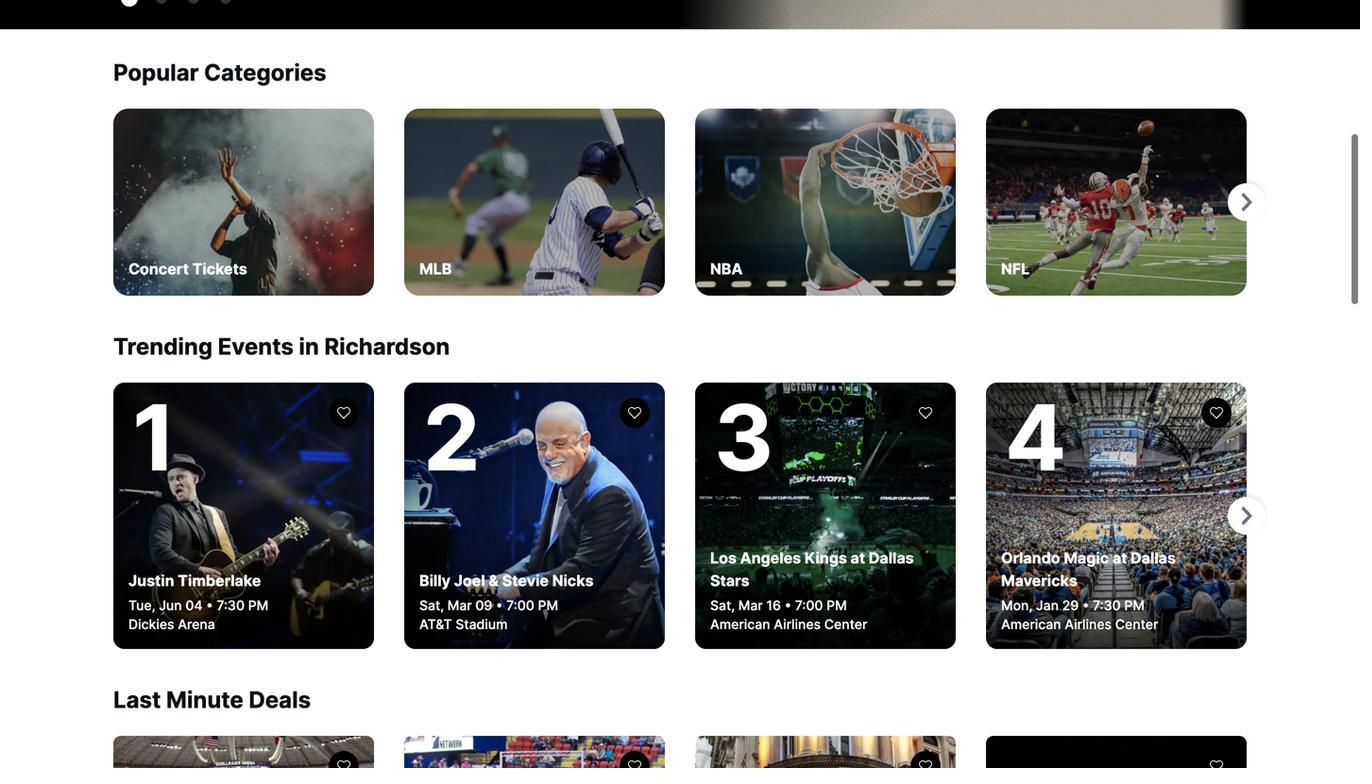 Task type: describe. For each thing, give the bounding box(es) containing it.
last
[[113, 686, 161, 714]]

orlando
[[1001, 549, 1061, 567]]

nfl link
[[986, 109, 1247, 296]]

• inside 'orlando magic at dallas mavericks mon, jan 29 • 7:30 pm american airlines center'
[[1083, 598, 1090, 614]]

magic
[[1064, 549, 1109, 567]]

dickies
[[128, 616, 174, 633]]

4
[[1005, 383, 1067, 492]]

events
[[218, 333, 294, 360]]

mar inside billy joel & stevie nicks sat, mar 09 • 7:00 pm at&t stadium
[[448, 598, 472, 614]]

concert tickets
[[128, 260, 247, 278]]

• inside billy joel & stevie nicks sat, mar 09 • 7:00 pm at&t stadium
[[496, 598, 503, 614]]

stars
[[710, 572, 750, 590]]

popular categories
[[113, 59, 326, 86]]

• inside los angeles kings at dallas stars sat, mar 16 • 7:00 pm american airlines center
[[785, 598, 792, 614]]

billy
[[419, 572, 451, 590]]

stevie
[[502, 572, 549, 590]]

los
[[710, 549, 737, 567]]

trending events in richardson
[[113, 333, 450, 360]]

nba
[[710, 260, 743, 278]]

last minute deals
[[113, 686, 311, 714]]

justin timberlake tue, jun 04 • 7:30 pm dickies arena
[[128, 572, 269, 633]]

7:30 inside justin timberlake tue, jun 04 • 7:30 pm dickies arena
[[217, 598, 245, 614]]

center inside los angeles kings at dallas stars sat, mar 16 • 7:00 pm american airlines center
[[825, 616, 868, 633]]

kings
[[805, 549, 847, 567]]

sat, inside los angeles kings at dallas stars sat, mar 16 • 7:00 pm american airlines center
[[710, 598, 735, 614]]

at inside 'orlando magic at dallas mavericks mon, jan 29 • 7:30 pm american airlines center'
[[1113, 549, 1127, 567]]

airlines inside 'orlando magic at dallas mavericks mon, jan 29 • 7:30 pm american airlines center'
[[1065, 616, 1112, 633]]

angeles
[[740, 549, 801, 567]]

7:30 inside 'orlando magic at dallas mavericks mon, jan 29 • 7:30 pm american airlines center'
[[1093, 598, 1121, 614]]

deals
[[249, 686, 311, 714]]

tue,
[[128, 598, 155, 614]]

nba link
[[695, 109, 956, 296]]

orlando magic at dallas mavericks mon, jan 29 • 7:30 pm american airlines center
[[1001, 549, 1176, 633]]

los angeles kings at dallas stars sat, mar 16 • 7:00 pm american airlines center
[[710, 549, 914, 633]]

minute
[[166, 686, 244, 714]]

popular
[[113, 59, 199, 86]]

american inside los angeles kings at dallas stars sat, mar 16 • 7:00 pm american airlines center
[[710, 616, 770, 633]]



Task type: vqa. For each thing, say whether or not it's contained in the screenshot.
BottleRock within the Started in 2013, BottleRock Napa Valley was the first music festival in Napa, Calif.'s renowned wine country. Since its inception, this festival has garnered attention from the world over with big-name musicians and bands such as
no



Task type: locate. For each thing, give the bounding box(es) containing it.
american inside 'orlando magic at dallas mavericks mon, jan 29 • 7:30 pm american airlines center'
[[1001, 616, 1061, 633]]

dallas right the magic
[[1131, 549, 1176, 567]]

16
[[767, 598, 781, 614]]

2 dallas from the left
[[1131, 549, 1176, 567]]

mar inside los angeles kings at dallas stars sat, mar 16 • 7:00 pm american airlines center
[[739, 598, 763, 614]]

7:30 right the 29
[[1093, 598, 1121, 614]]

mlb link
[[404, 109, 665, 296]]

1 at from the left
[[851, 549, 865, 567]]

1 mar from the left
[[448, 598, 472, 614]]

0 horizontal spatial 7:00
[[507, 598, 535, 614]]

1 horizontal spatial 7:30
[[1093, 598, 1121, 614]]

justin
[[128, 572, 174, 590]]

sat, up 'at&t' on the bottom left of the page
[[419, 598, 444, 614]]

1 dallas from the left
[[869, 549, 914, 567]]

arena
[[178, 616, 215, 633]]

billy joel & stevie nicks sat, mar 09 • 7:00 pm at&t stadium
[[419, 572, 594, 633]]

pm inside 'orlando magic at dallas mavericks mon, jan 29 • 7:30 pm american airlines center'
[[1125, 598, 1145, 614]]

pm down timberlake
[[248, 598, 269, 614]]

1 american from the left
[[710, 616, 770, 633]]

7:00 down stevie
[[507, 598, 535, 614]]

0 horizontal spatial center
[[825, 616, 868, 633]]

0 - waste management phoenix open image
[[121, 0, 138, 7]]

2 7:30 from the left
[[1093, 598, 1121, 614]]

categories
[[204, 59, 326, 86]]

• right "04"
[[206, 598, 213, 614]]

pm inside billy joel & stevie nicks sat, mar 09 • 7:00 pm at&t stadium
[[538, 598, 558, 614]]

• right the 29
[[1083, 598, 1090, 614]]

0 horizontal spatial airlines
[[774, 616, 821, 633]]

joel
[[454, 572, 485, 590]]

stadium
[[456, 616, 508, 633]]

1 horizontal spatial 7:00
[[795, 598, 823, 614]]

at&t
[[419, 616, 452, 633]]

1
[[132, 383, 177, 492]]

4 pm from the left
[[1125, 598, 1145, 614]]

7:00 right '16'
[[795, 598, 823, 614]]

1 sat, from the left
[[419, 598, 444, 614]]

1 horizontal spatial at
[[1113, 549, 1127, 567]]

sat, inside billy joel & stevie nicks sat, mar 09 • 7:00 pm at&t stadium
[[419, 598, 444, 614]]

4 • from the left
[[1083, 598, 1090, 614]]

1 airlines from the left
[[774, 616, 821, 633]]

7:00 inside billy joel & stevie nicks sat, mar 09 • 7:00 pm at&t stadium
[[507, 598, 535, 614]]

pm right the 29
[[1125, 598, 1145, 614]]

nfl
[[1001, 260, 1030, 278]]

airlines down the 29
[[1065, 616, 1112, 633]]

3 • from the left
[[785, 598, 792, 614]]

dallas inside 'orlando magic at dallas mavericks mon, jan 29 • 7:30 pm american airlines center'
[[1131, 549, 1176, 567]]

pm
[[248, 598, 269, 614], [538, 598, 558, 614], [827, 598, 847, 614], [1125, 598, 1145, 614]]

tickets
[[192, 260, 247, 278]]

1 pm from the left
[[248, 598, 269, 614]]

1 7:00 from the left
[[507, 598, 535, 614]]

7:30
[[217, 598, 245, 614], [1093, 598, 1121, 614]]

concert tickets link
[[113, 109, 374, 296]]

3 pm from the left
[[827, 598, 847, 614]]

1 horizontal spatial airlines
[[1065, 616, 1112, 633]]

mar
[[448, 598, 472, 614], [739, 598, 763, 614]]

2 7:00 from the left
[[795, 598, 823, 614]]

nicks
[[552, 572, 594, 590]]

2 pm from the left
[[538, 598, 558, 614]]

7:30 down timberlake
[[217, 598, 245, 614]]

2 airlines from the left
[[1065, 616, 1112, 633]]

&
[[489, 572, 499, 590]]

center
[[825, 616, 868, 633], [1116, 616, 1159, 633]]

center inside 'orlando magic at dallas mavericks mon, jan 29 • 7:30 pm american airlines center'
[[1116, 616, 1159, 633]]

at inside los angeles kings at dallas stars sat, mar 16 • 7:00 pm american airlines center
[[851, 549, 865, 567]]

2 center from the left
[[1116, 616, 1159, 633]]

richardson
[[324, 333, 450, 360]]

• right '16'
[[785, 598, 792, 614]]

jun
[[159, 598, 182, 614]]

0 horizontal spatial 7:30
[[217, 598, 245, 614]]

airlines down '16'
[[774, 616, 821, 633]]

sat,
[[419, 598, 444, 614], [710, 598, 735, 614]]

2 at from the left
[[1113, 549, 1127, 567]]

dallas right kings
[[869, 549, 914, 567]]

1 horizontal spatial sat,
[[710, 598, 735, 614]]

at
[[851, 549, 865, 567], [1113, 549, 1127, 567]]

pm down stevie
[[538, 598, 558, 614]]

1 horizontal spatial dallas
[[1131, 549, 1176, 567]]

in
[[299, 333, 319, 360]]

• right 09
[[496, 598, 503, 614]]

2
[[423, 383, 480, 492]]

2 american from the left
[[1001, 616, 1061, 633]]

7:00
[[507, 598, 535, 614], [795, 598, 823, 614]]

mar left '16'
[[739, 598, 763, 614]]

1 7:30 from the left
[[217, 598, 245, 614]]

mlb
[[419, 260, 452, 278]]

3
[[714, 383, 774, 492]]

jan
[[1036, 598, 1059, 614]]

dallas
[[869, 549, 914, 567], [1131, 549, 1176, 567]]

american down '16'
[[710, 616, 770, 633]]

pm inside los angeles kings at dallas stars sat, mar 16 • 7:00 pm american airlines center
[[827, 598, 847, 614]]

dallas inside los angeles kings at dallas stars sat, mar 16 • 7:00 pm american airlines center
[[869, 549, 914, 567]]

mavericks
[[1001, 572, 1078, 590]]

at right kings
[[851, 549, 865, 567]]

airlines inside los angeles kings at dallas stars sat, mar 16 • 7:00 pm american airlines center
[[774, 616, 821, 633]]

mar left 09
[[448, 598, 472, 614]]

at right the magic
[[1113, 549, 1127, 567]]

1 horizontal spatial american
[[1001, 616, 1061, 633]]

american
[[710, 616, 770, 633], [1001, 616, 1061, 633]]

0 horizontal spatial at
[[851, 549, 865, 567]]

29
[[1063, 598, 1079, 614]]

timberlake
[[178, 572, 261, 590]]

0 horizontal spatial american
[[710, 616, 770, 633]]

sat, down stars
[[710, 598, 735, 614]]

7:00 inside los angeles kings at dallas stars sat, mar 16 • 7:00 pm american airlines center
[[795, 598, 823, 614]]

1 • from the left
[[206, 598, 213, 614]]

pm down kings
[[827, 598, 847, 614]]

2 mar from the left
[[739, 598, 763, 614]]

• inside justin timberlake tue, jun 04 • 7:30 pm dickies arena
[[206, 598, 213, 614]]

•
[[206, 598, 213, 614], [496, 598, 503, 614], [785, 598, 792, 614], [1083, 598, 1090, 614]]

2 sat, from the left
[[710, 598, 735, 614]]

04
[[185, 598, 203, 614]]

0 horizontal spatial sat,
[[419, 598, 444, 614]]

mon,
[[1001, 598, 1033, 614]]

1 horizontal spatial mar
[[739, 598, 763, 614]]

09
[[476, 598, 493, 614]]

trending
[[113, 333, 213, 360]]

concert
[[128, 260, 189, 278]]

2 • from the left
[[496, 598, 503, 614]]

pm inside justin timberlake tue, jun 04 • 7:30 pm dickies arena
[[248, 598, 269, 614]]

0 horizontal spatial mar
[[448, 598, 472, 614]]

1 horizontal spatial center
[[1116, 616, 1159, 633]]

0 horizontal spatial dallas
[[869, 549, 914, 567]]

1 center from the left
[[825, 616, 868, 633]]

american down mon,
[[1001, 616, 1061, 633]]

airlines
[[774, 616, 821, 633], [1065, 616, 1112, 633]]



